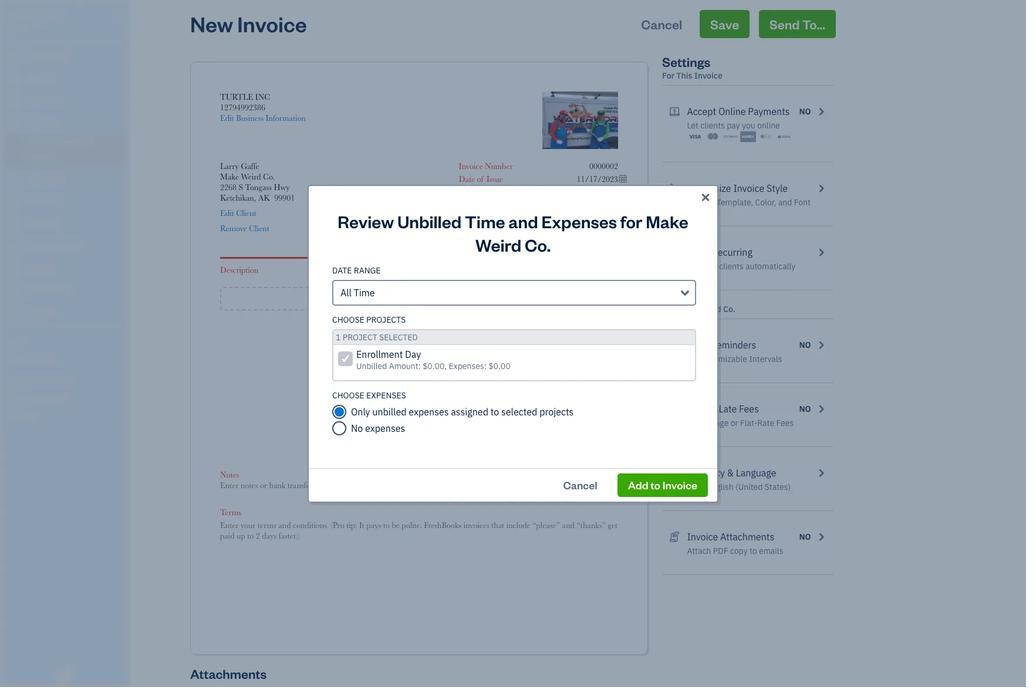 Task type: describe. For each thing, give the bounding box(es) containing it.
&
[[727, 467, 734, 479]]

online
[[757, 120, 780, 131]]

DATE RANGE field
[[332, 280, 696, 306]]

paintbrush image
[[669, 181, 680, 196]]

choose expenses option group
[[332, 390, 696, 435]]

business
[[236, 113, 264, 123]]

1 0.00 from the top
[[604, 378, 618, 388]]

projects
[[540, 406, 574, 418]]

for inside 'settings for this invoice'
[[662, 70, 675, 81]]

turtle for turtle inc owner
[[9, 11, 43, 22]]

1 vertical spatial clients
[[719, 261, 744, 272]]

2 vertical spatial to
[[750, 546, 757, 557]]

0.00 0.00
[[604, 378, 618, 398]]

a for line
[[424, 291, 430, 306]]

due date
[[459, 187, 491, 197]]

attach
[[687, 546, 711, 557]]

1 vertical spatial attachments
[[190, 666, 267, 682]]

this
[[677, 70, 693, 81]]

projects
[[366, 314, 406, 325]]

date range
[[332, 265, 381, 276]]

recurring
[[712, 247, 753, 258]]

amount inside total amount paid
[[489, 391, 516, 400]]

all
[[341, 287, 352, 299]]

edit inside 'larry gaffe make weird co. 2268 s tongass hwy ketchikan, ak  99901 edit client remove client'
[[220, 208, 234, 218]]

and for expenses
[[509, 210, 538, 232]]

$0.00 inside 1 project selected enrollment day unbilled amount: $0.00, expenses: $0.00
[[489, 361, 511, 371]]

percentage
[[687, 418, 729, 429]]

apps image
[[9, 337, 126, 346]]

1 vertical spatial amount due ( usd )
[[466, 422, 533, 432]]

1 horizontal spatial (
[[512, 422, 514, 432]]

choose for choose expenses
[[332, 390, 364, 401]]

turtle for turtle inc 12794992386 edit business information
[[220, 92, 253, 102]]

1 horizontal spatial fees
[[776, 418, 794, 429]]

send reminders
[[687, 339, 756, 351]]

make recurring
[[687, 247, 753, 258]]

Enter an Invoice # text field
[[589, 161, 618, 171]]

or
[[731, 418, 738, 429]]

change template, color, and font
[[687, 197, 811, 208]]

0 vertical spatial client
[[236, 208, 256, 218]]

2 0.00 from the top
[[604, 389, 618, 398]]

tongass
[[245, 183, 272, 192]]

unbilled
[[372, 406, 407, 418]]

settings
[[662, 53, 711, 70]]

Issue date in MM/DD/YYYY format text field
[[542, 174, 628, 184]]

review unbilled time and expenses for make weird co. dialog
[[0, 171, 1026, 517]]

expenses:
[[449, 361, 487, 371]]

main element
[[0, 0, 159, 688]]

1 horizontal spatial attachments
[[720, 531, 775, 543]]

payment image
[[8, 173, 22, 185]]

ketchikan,
[[220, 193, 256, 203]]

add a line button
[[220, 287, 618, 311]]

unbilled inside review unbilled time and expenses for make weird co.
[[397, 210, 462, 232]]

review unbilled time and expenses for make weird co.
[[338, 210, 689, 256]]

description
[[220, 265, 259, 275]]

total amount paid
[[489, 378, 533, 400]]

only unbilled expenses assigned to selected projects
[[351, 406, 574, 418]]

expenses
[[542, 210, 617, 232]]

accept online payments
[[687, 106, 790, 117]]

a for discount
[[497, 342, 501, 352]]

bill
[[687, 261, 699, 272]]

bank connections image
[[9, 393, 126, 403]]

2 horizontal spatial co.
[[723, 304, 736, 315]]

chevronright image for charge late fees
[[816, 402, 827, 416]]

s
[[239, 183, 243, 192]]

let clients pay you online
[[687, 120, 780, 131]]

only
[[351, 406, 370, 418]]

mastercard image
[[705, 131, 721, 143]]

amount:
[[389, 361, 421, 371]]

chevronright image for language
[[816, 466, 827, 480]]

edit client button
[[220, 208, 256, 218]]

add to invoice
[[628, 478, 698, 492]]

0 vertical spatial expenses
[[409, 406, 449, 418]]

paid
[[518, 391, 533, 400]]

no for send reminders
[[799, 340, 811, 351]]

line
[[433, 291, 455, 306]]

2 chevronright image from the top
[[816, 245, 827, 260]]

currency
[[687, 467, 725, 479]]

for
[[620, 210, 643, 232]]

1 vertical spatial expenses
[[365, 422, 405, 434]]

1 vertical spatial date
[[475, 187, 491, 197]]

intervals
[[749, 354, 782, 365]]

timer image
[[8, 240, 22, 252]]

weird inside 'larry gaffe make weird co. 2268 s tongass hwy ketchikan, ak  99901 edit client remove client'
[[241, 172, 261, 181]]

style
[[767, 183, 788, 194]]

pay
[[727, 120, 740, 131]]

2 vertical spatial amount
[[466, 422, 494, 432]]

total
[[516, 378, 533, 388]]

automatically
[[746, 261, 796, 272]]

freshbooks image
[[55, 669, 74, 683]]

(united
[[736, 482, 763, 493]]

rate
[[758, 418, 775, 429]]

you
[[742, 120, 755, 131]]

close image
[[700, 191, 712, 205]]

1 horizontal spatial $0.00
[[595, 217, 618, 229]]

make up 'latereminders' icon
[[677, 304, 697, 315]]

add to invoice button
[[618, 474, 708, 497]]

to inside button
[[651, 478, 661, 492]]

edit business information button
[[220, 113, 306, 123]]

flat-
[[740, 418, 758, 429]]

1 project selected enrollment day unbilled amount: $0.00, expenses: $0.00
[[336, 332, 511, 371]]

number
[[485, 161, 513, 171]]

reminders
[[711, 339, 756, 351]]

onlinesales image
[[669, 105, 680, 119]]

template,
[[717, 197, 753, 208]]

12794992386
[[220, 103, 265, 112]]

day
[[405, 348, 421, 360]]

1 horizontal spatial )
[[531, 422, 533, 432]]

0 vertical spatial date
[[459, 174, 475, 184]]

expenses
[[366, 390, 406, 401]]

currency & language
[[687, 467, 776, 479]]

chevronright image for send reminders
[[816, 338, 827, 352]]

no expenses
[[351, 422, 405, 434]]

visa image
[[687, 131, 703, 143]]

team members image
[[9, 356, 126, 365]]

turtle inc owner
[[9, 11, 62, 32]]

send to... button
[[759, 10, 836, 38]]

charge late fees
[[687, 403, 759, 415]]

to...
[[802, 16, 826, 32]]

bank image
[[776, 131, 792, 143]]

unbilled inside 1 project selected enrollment day unbilled amount: $0.00, expenses: $0.00
[[356, 361, 387, 371]]

emails
[[759, 546, 784, 557]]

save
[[710, 16, 739, 32]]

2 vertical spatial due
[[496, 422, 510, 432]]

1 vertical spatial client
[[249, 224, 269, 233]]

expense image
[[8, 196, 22, 207]]

date of issue
[[459, 174, 503, 184]]

choose expenses
[[332, 390, 406, 401]]

invoices image
[[669, 530, 680, 544]]

2 vertical spatial weird
[[699, 304, 721, 315]]

all time
[[341, 287, 375, 299]]

let
[[687, 120, 699, 131]]

no
[[351, 422, 363, 434]]



Task type: vqa. For each thing, say whether or not it's contained in the screenshot.
Issue Date text field
no



Task type: locate. For each thing, give the bounding box(es) containing it.
turtle inside the turtle inc 12794992386 edit business information
[[220, 92, 253, 102]]

time
[[465, 210, 505, 232], [354, 287, 375, 299]]

2 horizontal spatial add
[[628, 478, 649, 492]]

1 vertical spatial choose
[[332, 390, 364, 401]]

for
[[662, 70, 675, 81], [662, 304, 675, 315]]

edit inside the turtle inc 12794992386 edit business information
[[220, 113, 234, 123]]

1 vertical spatial unbilled
[[356, 361, 387, 371]]

0 vertical spatial attachments
[[720, 531, 775, 543]]

client
[[236, 208, 256, 218], [249, 224, 269, 233]]

for make weird co.
[[662, 304, 736, 315]]

a left discount
[[497, 342, 501, 352]]

time inside date range field
[[354, 287, 375, 299]]

choose for choose projects
[[332, 314, 364, 325]]

1 choose from the top
[[332, 314, 364, 325]]

0 horizontal spatial send
[[687, 339, 709, 351]]

american express image
[[741, 131, 756, 143]]

project
[[343, 332, 377, 343]]

weird inside review unbilled time and expenses for make weird co.
[[476, 233, 522, 256]]

terms
[[220, 508, 241, 517]]

expenses right unbilled
[[409, 406, 449, 418]]

0 vertical spatial fees
[[739, 403, 759, 415]]

make up bill
[[687, 247, 710, 258]]

and down style
[[778, 197, 792, 208]]

to right copy
[[750, 546, 757, 557]]

3 no from the top
[[799, 404, 811, 415]]

1 vertical spatial edit
[[220, 208, 234, 218]]

plus image
[[383, 293, 397, 305]]

0 vertical spatial time
[[465, 210, 505, 232]]

inc for turtle inc owner
[[45, 11, 62, 22]]

add
[[399, 291, 421, 306], [481, 342, 495, 352], [628, 478, 649, 492]]

1 vertical spatial )
[[531, 422, 533, 432]]

estimate image
[[8, 96, 22, 107]]

enrollment
[[356, 348, 403, 360]]

no for invoice attachments
[[799, 532, 811, 543]]

cancel for add to invoice
[[563, 478, 598, 492]]

make
[[220, 172, 239, 181], [646, 210, 689, 232], [687, 247, 710, 258], [677, 304, 697, 315]]

1 vertical spatial turtle
[[220, 92, 253, 102]]

2 horizontal spatial to
[[750, 546, 757, 557]]

1 vertical spatial fees
[[776, 418, 794, 429]]

project image
[[8, 218, 22, 230]]

turtle inside turtle inc owner
[[9, 11, 43, 22]]

english
[[707, 482, 734, 493]]

weird
[[241, 172, 261, 181], [476, 233, 522, 256], [699, 304, 721, 315]]

0 horizontal spatial weird
[[241, 172, 261, 181]]

2 for from the top
[[662, 304, 675, 315]]

assigned
[[451, 406, 488, 418]]

0 vertical spatial turtle
[[9, 11, 43, 22]]

online
[[719, 106, 746, 117]]

items and services image
[[9, 375, 126, 384]]

color,
[[755, 197, 777, 208]]

settings for this invoice
[[662, 53, 723, 81]]

0 vertical spatial co.
[[263, 172, 275, 181]]

date left the of
[[459, 174, 475, 184]]

discover image
[[723, 131, 739, 143]]

1 horizontal spatial inc
[[255, 92, 270, 102]]

)
[[524, 219, 526, 228], [531, 422, 533, 432]]

invoice inside button
[[663, 478, 698, 492]]

1 chevronright image from the top
[[816, 105, 827, 119]]

0 horizontal spatial (
[[505, 219, 507, 228]]

1 horizontal spatial add
[[481, 342, 495, 352]]

issue
[[487, 174, 503, 184]]

0 vertical spatial weird
[[241, 172, 261, 181]]

settings image
[[9, 412, 126, 422]]

0 vertical spatial cancel button
[[631, 10, 693, 38]]

0 vertical spatial (
[[505, 219, 507, 228]]

amount left paid
[[489, 391, 516, 400]]

1 for from the top
[[662, 70, 675, 81]]

to
[[491, 406, 499, 418], [651, 478, 661, 492], [750, 546, 757, 557]]

1 vertical spatial cancel button
[[553, 474, 608, 497]]

2 edit from the top
[[220, 208, 234, 218]]

0 vertical spatial edit
[[220, 113, 234, 123]]

to left currencyandlanguage icon
[[651, 478, 661, 492]]

cancel button for save
[[631, 10, 693, 38]]

co. down expenses
[[525, 233, 551, 256]]

owner
[[9, 23, 31, 32]]

and left expenses
[[509, 210, 538, 232]]

1 vertical spatial inc
[[255, 92, 270, 102]]

clients down accept
[[701, 120, 725, 131]]

and for font
[[778, 197, 792, 208]]

0 horizontal spatial )
[[524, 219, 526, 228]]

usd,
[[687, 482, 705, 493]]

add a discount button
[[481, 342, 533, 352]]

expenses
[[409, 406, 449, 418], [365, 422, 405, 434]]

1 vertical spatial add
[[481, 342, 495, 352]]

4 no from the top
[[799, 532, 811, 543]]

report image
[[8, 307, 22, 319]]

1 vertical spatial time
[[354, 287, 375, 299]]

larry gaffe make weird co. 2268 s tongass hwy ketchikan, ak  99901 edit client remove client
[[220, 161, 295, 233]]

0 vertical spatial due
[[459, 187, 473, 197]]

notes
[[220, 470, 239, 480]]

invoice attachments
[[687, 531, 775, 543]]

accept
[[687, 106, 716, 117]]

gaffe
[[241, 161, 259, 171]]

weird up send reminders
[[699, 304, 721, 315]]

1 no from the top
[[799, 106, 811, 117]]

1 vertical spatial $0.00
[[489, 361, 511, 371]]

add for add a discount
[[481, 342, 495, 352]]

late
[[719, 403, 737, 415]]

edit up remove
[[220, 208, 234, 218]]

apple pay image
[[758, 131, 774, 143]]

1 vertical spatial and
[[509, 210, 538, 232]]

bill your clients automatically
[[687, 261, 796, 272]]

date
[[459, 174, 475, 184], [475, 187, 491, 197]]

add left currencyandlanguage icon
[[628, 478, 649, 492]]

states)
[[765, 482, 791, 493]]

remove client button
[[220, 223, 269, 234]]

discount
[[503, 342, 533, 352]]

change
[[687, 197, 715, 208]]

currencyandlanguage image
[[669, 466, 680, 480]]

selected
[[379, 332, 418, 343]]

0 vertical spatial )
[[524, 219, 526, 228]]

add for add a line
[[399, 291, 421, 306]]

co. up reminders
[[723, 304, 736, 315]]

make inside 'larry gaffe make weird co. 2268 s tongass hwy ketchikan, ak  99901 edit client remove client'
[[220, 172, 239, 181]]

cancel inside "review unbilled time and expenses for make weird co." 'dialog'
[[563, 478, 598, 492]]

send for send to...
[[770, 16, 800, 32]]

send up the at
[[687, 339, 709, 351]]

larry
[[220, 161, 239, 171]]

send to...
[[770, 16, 826, 32]]

2 chevronright image from the top
[[816, 466, 827, 480]]

time right all
[[354, 287, 375, 299]]

to inside choose expenses option group
[[491, 406, 499, 418]]

unbilled down due date
[[397, 210, 462, 232]]

1 vertical spatial due
[[488, 219, 503, 228]]

2 vertical spatial co.
[[723, 304, 736, 315]]

turtle
[[9, 11, 43, 22], [220, 92, 253, 102]]

choose up 1
[[332, 314, 364, 325]]

chevronright image for accept online payments
[[816, 105, 827, 119]]

0 horizontal spatial and
[[509, 210, 538, 232]]

chevronright image
[[816, 105, 827, 119], [816, 245, 827, 260], [816, 338, 827, 352], [816, 402, 827, 416]]

$0.00 left for
[[595, 217, 618, 229]]

fees
[[739, 403, 759, 415], [776, 418, 794, 429]]

1 vertical spatial cancel
[[563, 478, 598, 492]]

review
[[338, 210, 394, 232]]

at customizable intervals
[[687, 354, 782, 365]]

inc inside turtle inc owner
[[45, 11, 62, 22]]

time inside review unbilled time and expenses for make weird co.
[[465, 210, 505, 232]]

0 horizontal spatial add
[[399, 291, 421, 306]]

remove
[[220, 224, 247, 233]]

fees right rate
[[776, 418, 794, 429]]

of
[[477, 174, 484, 184]]

amount down assigned
[[466, 422, 494, 432]]

amount down due date
[[459, 219, 486, 228]]

1 horizontal spatial co.
[[525, 233, 551, 256]]

2 choose from the top
[[332, 390, 364, 401]]

choose inside option group
[[332, 390, 364, 401]]

usd
[[507, 219, 524, 228], [514, 422, 531, 432]]

copy
[[730, 546, 748, 557]]

0 horizontal spatial a
[[424, 291, 430, 306]]

0 vertical spatial a
[[424, 291, 430, 306]]

1 vertical spatial to
[[651, 478, 661, 492]]

language
[[736, 467, 776, 479]]

send for send reminders
[[687, 339, 709, 351]]

invoice number
[[459, 161, 513, 171]]

0 vertical spatial usd
[[507, 219, 524, 228]]

0 vertical spatial for
[[662, 70, 675, 81]]

turtle up owner
[[9, 11, 43, 22]]

0 vertical spatial send
[[770, 16, 800, 32]]

1 horizontal spatial unbilled
[[397, 210, 462, 232]]

1 horizontal spatial cancel
[[641, 16, 682, 32]]

amount due ( usd ) down due date
[[459, 219, 526, 228]]

chart image
[[8, 285, 22, 297]]

make down larry
[[220, 172, 239, 181]]

customize
[[687, 183, 731, 194]]

0 horizontal spatial unbilled
[[356, 361, 387, 371]]

0 vertical spatial inc
[[45, 11, 62, 22]]

clients
[[701, 120, 725, 131], [719, 261, 744, 272]]

date
[[332, 265, 352, 276]]

invoice inside 'settings for this invoice'
[[694, 70, 723, 81]]

0 vertical spatial amount due ( usd )
[[459, 219, 526, 228]]

0 vertical spatial cancel
[[641, 16, 682, 32]]

cancel
[[641, 16, 682, 32], [563, 478, 598, 492]]

1 vertical spatial amount
[[489, 391, 516, 400]]

1 vertical spatial co.
[[525, 233, 551, 256]]

unbilled down 'enrollment'
[[356, 361, 387, 371]]

clients down recurring
[[719, 261, 744, 272]]

no
[[799, 106, 811, 117], [799, 340, 811, 351], [799, 404, 811, 415], [799, 532, 811, 543]]

3 chevronright image from the top
[[816, 338, 827, 352]]

0 vertical spatial clients
[[701, 120, 725, 131]]

1 vertical spatial 0.00
[[604, 389, 618, 398]]

1 horizontal spatial and
[[778, 197, 792, 208]]

add up expenses: on the left of page
[[481, 342, 495, 352]]

1 vertical spatial usd
[[514, 422, 531, 432]]

0 horizontal spatial inc
[[45, 11, 62, 22]]

and inside review unbilled time and expenses for make weird co.
[[509, 210, 538, 232]]

send inside button
[[770, 16, 800, 32]]

1 horizontal spatial a
[[497, 342, 501, 352]]

date down date of issue
[[475, 187, 491, 197]]

0 horizontal spatial expenses
[[365, 422, 405, 434]]

cancel button for add to invoice
[[553, 474, 608, 497]]

0 vertical spatial and
[[778, 197, 792, 208]]

add inside "review unbilled time and expenses for make weird co." 'dialog'
[[628, 478, 649, 492]]

Terms text field
[[220, 520, 618, 541]]

choose up only
[[332, 390, 364, 401]]

1 horizontal spatial to
[[651, 478, 661, 492]]

3 chevronright image from the top
[[816, 530, 827, 544]]

) left expenses
[[524, 219, 526, 228]]

co.
[[263, 172, 275, 181], [525, 233, 551, 256], [723, 304, 736, 315]]

no for charge late fees
[[799, 404, 811, 415]]

chevronright image
[[816, 181, 827, 196], [816, 466, 827, 480], [816, 530, 827, 544]]

0 horizontal spatial time
[[354, 287, 375, 299]]

dashboard image
[[8, 51, 22, 63]]

0 vertical spatial amount
[[459, 219, 486, 228]]

fees up the flat-
[[739, 403, 759, 415]]

0 vertical spatial chevronright image
[[816, 181, 827, 196]]

invoice
[[237, 10, 307, 38], [694, 70, 723, 81], [459, 161, 483, 171], [734, 183, 765, 194], [663, 478, 698, 492], [687, 531, 718, 543]]

1 horizontal spatial cancel button
[[631, 10, 693, 38]]

$0.00 down add a discount button
[[489, 361, 511, 371]]

time down due date
[[465, 210, 505, 232]]

Notes text field
[[220, 480, 618, 491]]

latereminders image
[[669, 338, 680, 352]]

2 no from the top
[[799, 340, 811, 351]]

0 horizontal spatial attachments
[[190, 666, 267, 682]]

new invoice
[[190, 10, 307, 38]]

inc inside the turtle inc 12794992386 edit business information
[[255, 92, 270, 102]]

client up remove client button
[[236, 208, 256, 218]]

1 edit from the top
[[220, 113, 234, 123]]

co. inside 'larry gaffe make weird co. 2268 s tongass hwy ketchikan, ak  99901 edit client remove client'
[[263, 172, 275, 181]]

(
[[505, 219, 507, 228], [512, 422, 514, 432]]

amount due ( usd )
[[459, 219, 526, 228], [466, 422, 533, 432]]

make inside review unbilled time and expenses for make weird co.
[[646, 210, 689, 232]]

1 vertical spatial (
[[512, 422, 514, 432]]

for left 'this' on the top right of the page
[[662, 70, 675, 81]]

turtle up '12794992386'
[[220, 92, 253, 102]]

1 vertical spatial weird
[[476, 233, 522, 256]]

$0.00,
[[423, 361, 447, 371]]

0 horizontal spatial to
[[491, 406, 499, 418]]

turtle inc 12794992386 edit business information
[[220, 92, 306, 123]]

a
[[424, 291, 430, 306], [497, 342, 501, 352]]

your
[[701, 261, 717, 272]]

1
[[336, 332, 341, 343]]

client right remove
[[249, 224, 269, 233]]

1 horizontal spatial expenses
[[409, 406, 449, 418]]

customize invoice style
[[687, 183, 788, 194]]

invoice image
[[8, 118, 22, 130]]

0 horizontal spatial fees
[[739, 403, 759, 415]]

0 vertical spatial $0.00
[[595, 217, 618, 229]]

2 vertical spatial add
[[628, 478, 649, 492]]

) down 'selected' on the bottom of the page
[[531, 422, 533, 432]]

weird down gaffe
[[241, 172, 261, 181]]

0 vertical spatial unbilled
[[397, 210, 462, 232]]

send
[[770, 16, 800, 32], [687, 339, 709, 351]]

1 chevronright image from the top
[[816, 181, 827, 196]]

1 vertical spatial for
[[662, 304, 675, 315]]

amount due ( usd ) down 'selected' on the bottom of the page
[[466, 422, 533, 432]]

0 horizontal spatial $0.00
[[489, 361, 511, 371]]

4 chevronright image from the top
[[816, 402, 827, 416]]

chevronright image for style
[[816, 181, 827, 196]]

0 vertical spatial choose
[[332, 314, 364, 325]]

co. inside review unbilled time and expenses for make weird co.
[[525, 233, 551, 256]]

choose
[[332, 314, 364, 325], [332, 390, 364, 401]]

add right plus image at the top
[[399, 291, 421, 306]]

expenses down unbilled
[[365, 422, 405, 434]]

hwy
[[274, 183, 290, 192]]

2 vertical spatial chevronright image
[[816, 530, 827, 544]]

charge
[[687, 403, 717, 415]]

1 vertical spatial chevronright image
[[816, 466, 827, 480]]

due down due date
[[488, 219, 503, 228]]

range
[[354, 265, 381, 276]]

make down 'paintbrush' icon
[[646, 210, 689, 232]]

send left the to...
[[770, 16, 800, 32]]

0 horizontal spatial co.
[[263, 172, 275, 181]]

edit down '12794992386'
[[220, 113, 234, 123]]

inc for turtle inc 12794992386 edit business information
[[255, 92, 270, 102]]

2268
[[220, 183, 237, 192]]

information
[[266, 113, 306, 123]]

0 horizontal spatial turtle
[[9, 11, 43, 22]]

for up 'latereminders' icon
[[662, 304, 675, 315]]

add for add to invoice
[[628, 478, 649, 492]]

weird up date range field
[[476, 233, 522, 256]]

client image
[[8, 73, 22, 85]]

to left 'selected' on the bottom of the page
[[491, 406, 499, 418]]

co. up tongass
[[263, 172, 275, 181]]

cancel for save
[[641, 16, 682, 32]]

no for accept online payments
[[799, 106, 811, 117]]

0 vertical spatial 0.00
[[604, 378, 618, 388]]

attachments
[[720, 531, 775, 543], [190, 666, 267, 682]]

1 horizontal spatial send
[[770, 16, 800, 32]]

a left line
[[424, 291, 430, 306]]

due down date of issue
[[459, 187, 473, 197]]

due down 'selected' on the bottom of the page
[[496, 422, 510, 432]]

1 vertical spatial send
[[687, 339, 709, 351]]

money image
[[8, 262, 22, 274]]

inc
[[45, 11, 62, 22], [255, 92, 270, 102]]

1 vertical spatial a
[[497, 342, 501, 352]]



